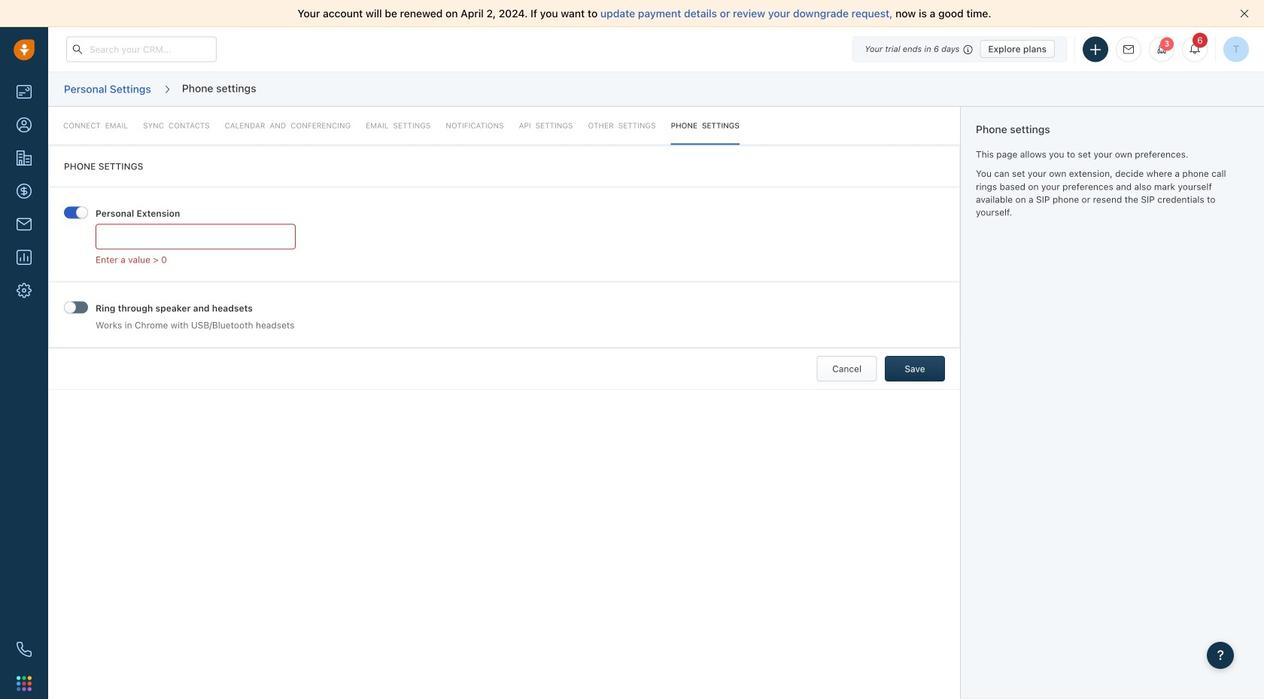 Task type: locate. For each thing, give the bounding box(es) containing it.
phone element
[[9, 634, 39, 664]]

freshworks switcher image
[[17, 676, 32, 691]]

Enter number text field
[[96, 224, 296, 249]]

tab list
[[48, 107, 960, 145]]

close image
[[1240, 9, 1249, 18]]

send email image
[[1124, 45, 1134, 54]]



Task type: describe. For each thing, give the bounding box(es) containing it.
phone image
[[17, 642, 32, 657]]

Search your CRM... text field
[[66, 36, 217, 62]]



